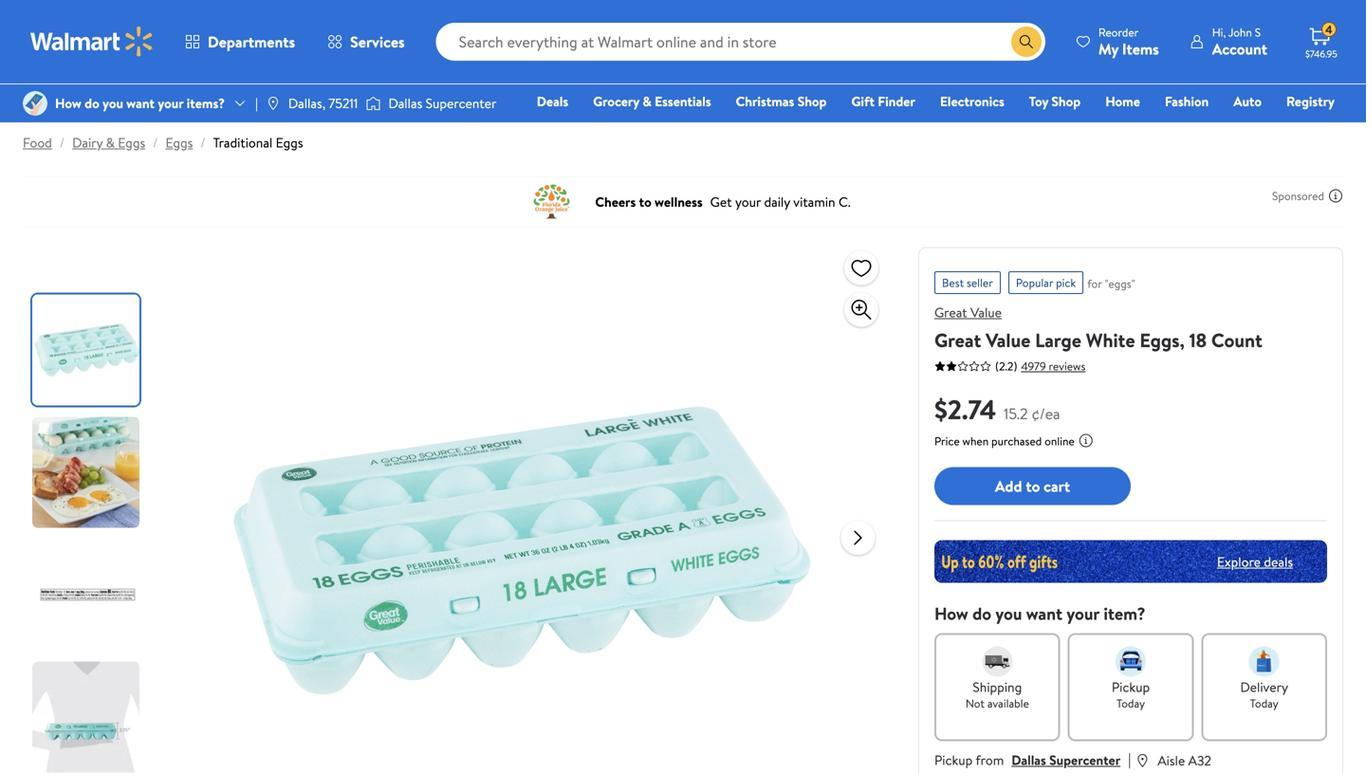 Task type: describe. For each thing, give the bounding box(es) containing it.
pickup today
[[1112, 678, 1150, 712]]

great value large white eggs, 18 count - image 2 of 5 image
[[32, 417, 143, 528]]

0 horizontal spatial &
[[106, 133, 115, 152]]

purchased
[[992, 433, 1042, 449]]

zoom image modal image
[[850, 298, 873, 321]]

my
[[1099, 38, 1119, 59]]

pickup from dallas supercenter |
[[935, 749, 1131, 770]]

aisle
[[1158, 752, 1185, 770]]

how do you want your item?
[[935, 602, 1146, 626]]

sponsored
[[1273, 188, 1325, 204]]

aisle a32
[[1158, 752, 1212, 770]]

for
[[1088, 276, 1102, 292]]

grocery & essentials
[[593, 92, 711, 111]]

4979
[[1021, 358, 1046, 374]]

traditional
[[213, 133, 273, 152]]

from
[[976, 751, 1004, 770]]

popular
[[1016, 275, 1053, 291]]

christmas shop link
[[727, 91, 835, 111]]

seller
[[967, 275, 993, 291]]

3 eggs from the left
[[276, 133, 303, 152]]

cart
[[1044, 476, 1070, 497]]

Search search field
[[436, 23, 1046, 61]]

christmas
[[736, 92, 795, 111]]

reorder
[[1099, 24, 1139, 40]]

not
[[966, 696, 985, 712]]

dallas supercenter button
[[1012, 751, 1121, 770]]

best
[[942, 275, 964, 291]]

15.2
[[1004, 403, 1028, 424]]

great value link
[[935, 303, 1002, 322]]

great value large white eggs, 18 count - image 1 of 5 image
[[32, 295, 143, 406]]

pickup for pickup from dallas supercenter |
[[935, 751, 973, 770]]

up to sixty percent off deals. shop now. image
[[935, 540, 1328, 583]]

departments
[[208, 31, 295, 52]]

best seller
[[942, 275, 993, 291]]

1 / from the left
[[60, 133, 65, 152]]

shop for christmas shop
[[798, 92, 827, 111]]

4
[[1326, 22, 1333, 38]]

explore deals
[[1217, 553, 1293, 571]]

pick
[[1056, 275, 1076, 291]]

for "eggs"
[[1088, 276, 1136, 292]]

one debit link
[[1181, 118, 1262, 138]]

large
[[1035, 327, 1082, 353]]

 image for how do you want your items?
[[23, 91, 47, 116]]

services
[[350, 31, 405, 52]]

account
[[1212, 38, 1268, 59]]

debit
[[1221, 119, 1254, 137]]

you for how do you want your items?
[[103, 94, 123, 112]]

today for delivery
[[1250, 696, 1279, 712]]

essentials
[[655, 92, 711, 111]]

do for how do you want your items?
[[85, 94, 99, 112]]

to
[[1026, 476, 1040, 497]]

"eggs"
[[1105, 276, 1136, 292]]

(2.2) 4979 reviews
[[995, 358, 1086, 374]]

fashion link
[[1157, 91, 1218, 111]]

walmart+
[[1279, 119, 1335, 137]]

0 horizontal spatial |
[[255, 94, 258, 112]]

a32
[[1189, 752, 1212, 770]]

add to cart button
[[935, 467, 1131, 505]]

food / dairy & eggs / eggs / traditional eggs
[[23, 133, 303, 152]]

departments button
[[169, 19, 311, 65]]

eggs link
[[166, 133, 193, 152]]

today for pickup
[[1117, 696, 1145, 712]]

christmas shop
[[736, 92, 827, 111]]

registry link
[[1278, 91, 1344, 111]]

dallas inside pickup from dallas supercenter |
[[1012, 751, 1046, 770]]

deals
[[1264, 553, 1293, 571]]

your for item?
[[1067, 602, 1100, 626]]

how for how do you want your items?
[[55, 94, 81, 112]]

dairy
[[72, 133, 103, 152]]

gift
[[852, 92, 875, 111]]

want for item?
[[1027, 602, 1063, 626]]

1 eggs from the left
[[118, 133, 145, 152]]

home
[[1106, 92, 1140, 111]]

shipping not available
[[966, 678, 1029, 712]]

explore deals link
[[1210, 545, 1301, 579]]

deals
[[537, 92, 569, 111]]

next media item image
[[847, 527, 870, 549]]

$2.74
[[935, 391, 997, 428]]

search icon image
[[1019, 34, 1034, 49]]

dallas,
[[288, 94, 326, 112]]

3 / from the left
[[201, 133, 206, 152]]

explore
[[1217, 553, 1261, 571]]

grocery & essentials link
[[585, 91, 720, 111]]

2 great from the top
[[935, 327, 981, 353]]

home link
[[1097, 91, 1149, 111]]

how do you want your items?
[[55, 94, 225, 112]]

dairy & eggs link
[[72, 133, 145, 152]]

electronics
[[940, 92, 1005, 111]]

0 vertical spatial dallas
[[389, 94, 423, 112]]



Task type: locate. For each thing, give the bounding box(es) containing it.
dallas supercenter
[[389, 94, 497, 112]]

0 vertical spatial your
[[158, 94, 183, 112]]

1 vertical spatial &
[[106, 133, 115, 152]]

 image
[[23, 91, 47, 116], [266, 96, 281, 111]]

grocery
[[593, 92, 640, 111]]

75211
[[329, 94, 358, 112]]

toy
[[1029, 92, 1049, 111]]

traditional eggs link
[[213, 133, 303, 152]]

2 / from the left
[[153, 133, 158, 152]]

add
[[995, 476, 1022, 497]]

great value great value large white eggs, 18 count
[[935, 303, 1263, 353]]

/ right 'eggs' "link"
[[201, 133, 206, 152]]

1 horizontal spatial today
[[1250, 696, 1279, 712]]

finder
[[878, 92, 916, 111]]

1 horizontal spatial shop
[[1052, 92, 1081, 111]]

0 horizontal spatial  image
[[23, 91, 47, 116]]

white
[[1086, 327, 1135, 353]]

count
[[1212, 327, 1263, 353]]

1 horizontal spatial you
[[996, 602, 1022, 626]]

1 horizontal spatial  image
[[266, 96, 281, 111]]

reorder my items
[[1099, 24, 1159, 59]]

1 vertical spatial pickup
[[935, 751, 973, 770]]

want for items?
[[126, 94, 155, 112]]

2 eggs from the left
[[166, 133, 193, 152]]

0 vertical spatial pickup
[[1112, 678, 1150, 697]]

do up "dairy"
[[85, 94, 99, 112]]

eggs down items?
[[166, 133, 193, 152]]

1 vertical spatial do
[[973, 602, 992, 626]]

how for how do you want your item?
[[935, 602, 969, 626]]

intent image for shipping image
[[982, 647, 1013, 677]]

today down intent image for pickup
[[1117, 696, 1145, 712]]

0 vertical spatial you
[[103, 94, 123, 112]]

& right "dairy"
[[106, 133, 115, 152]]

eggs down how do you want your items?
[[118, 133, 145, 152]]

1 horizontal spatial your
[[1067, 602, 1100, 626]]

1 vertical spatial you
[[996, 602, 1022, 626]]

when
[[963, 433, 989, 449]]

john
[[1229, 24, 1252, 40]]

registry
[[1287, 92, 1335, 111]]

great value large white eggs, 18 count - image 4 of 5 image
[[32, 662, 143, 773]]

0 horizontal spatial eggs
[[118, 133, 145, 152]]

1 great from the top
[[935, 303, 968, 322]]

your
[[158, 94, 183, 112], [1067, 602, 1100, 626]]

hi,
[[1212, 24, 1226, 40]]

1 shop from the left
[[798, 92, 827, 111]]

0 vertical spatial how
[[55, 94, 81, 112]]

value
[[971, 303, 1002, 322], [986, 327, 1031, 353]]

today down intent image for delivery on the bottom
[[1250, 696, 1279, 712]]

 image
[[366, 94, 381, 113]]

supercenter down 'pickup today'
[[1050, 751, 1121, 770]]

supercenter inside pickup from dallas supercenter |
[[1050, 751, 1121, 770]]

1 horizontal spatial pickup
[[1112, 678, 1150, 697]]

great value large white eggs, 18 count - image 3 of 5 image
[[32, 539, 143, 650]]

your left items?
[[158, 94, 183, 112]]

items
[[1122, 38, 1159, 59]]

legal information image
[[1079, 433, 1094, 448]]

1 vertical spatial |
[[1128, 749, 1131, 770]]

shipping
[[973, 678, 1022, 697]]

2 today from the left
[[1250, 696, 1279, 712]]

how up not
[[935, 602, 969, 626]]

value up the (2.2)
[[986, 327, 1031, 353]]

|
[[255, 94, 258, 112], [1128, 749, 1131, 770]]

& right grocery at top
[[643, 92, 652, 111]]

2 horizontal spatial /
[[201, 133, 206, 152]]

auto link
[[1225, 91, 1271, 111]]

hi, john s account
[[1212, 24, 1268, 59]]

gift finder link
[[843, 91, 924, 111]]

4979 reviews link
[[1018, 358, 1086, 374]]

great
[[935, 303, 968, 322], [935, 327, 981, 353]]

1 horizontal spatial supercenter
[[1050, 751, 1121, 770]]

1 today from the left
[[1117, 696, 1145, 712]]

0 horizontal spatial /
[[60, 133, 65, 152]]

1 horizontal spatial how
[[935, 602, 969, 626]]

add to favorites list, great value large white eggs, 18 count image
[[850, 256, 873, 280]]

supercenter
[[426, 94, 497, 112], [1050, 751, 1121, 770]]

great down 'great value' link
[[935, 327, 981, 353]]

you up dairy & eggs link
[[103, 94, 123, 112]]

(2.2)
[[995, 358, 1018, 374]]

do up intent image for shipping
[[973, 602, 992, 626]]

¢/ea
[[1032, 403, 1060, 424]]

ad disclaimer and feedback image
[[1328, 188, 1344, 204]]

0 horizontal spatial pickup
[[935, 751, 973, 770]]

do for how do you want your item?
[[973, 602, 992, 626]]

eggs down "dallas,"
[[276, 133, 303, 152]]

eggs
[[118, 133, 145, 152], [166, 133, 193, 152], [276, 133, 303, 152]]

1 vertical spatial great
[[935, 327, 981, 353]]

want
[[126, 94, 155, 112], [1027, 602, 1063, 626]]

one
[[1190, 119, 1218, 137]]

value down seller
[[971, 303, 1002, 322]]

registry one debit
[[1190, 92, 1335, 137]]

/
[[60, 133, 65, 152], [153, 133, 158, 152], [201, 133, 206, 152]]

your for items?
[[158, 94, 183, 112]]

0 vertical spatial |
[[255, 94, 258, 112]]

0 horizontal spatial your
[[158, 94, 183, 112]]

0 horizontal spatial shop
[[798, 92, 827, 111]]

dallas
[[389, 94, 423, 112], [1012, 751, 1046, 770]]

| up traditional eggs link
[[255, 94, 258, 112]]

1 vertical spatial dallas
[[1012, 751, 1046, 770]]

want left item?
[[1027, 602, 1063, 626]]

services button
[[311, 19, 421, 65]]

eggs,
[[1140, 327, 1185, 353]]

1 horizontal spatial /
[[153, 133, 158, 152]]

1 horizontal spatial dallas
[[1012, 751, 1046, 770]]

 image for dallas, 75211
[[266, 96, 281, 111]]

$746.95
[[1306, 47, 1338, 60]]

how
[[55, 94, 81, 112], [935, 602, 969, 626]]

auto
[[1234, 92, 1262, 111]]

add to cart
[[995, 476, 1070, 497]]

items?
[[187, 94, 225, 112]]

Walmart Site-Wide search field
[[436, 23, 1046, 61]]

intent image for delivery image
[[1249, 647, 1280, 677]]

1 vertical spatial your
[[1067, 602, 1100, 626]]

walmart+ link
[[1270, 118, 1344, 138]]

0 vertical spatial supercenter
[[426, 94, 497, 112]]

0 horizontal spatial do
[[85, 94, 99, 112]]

great value large white eggs, 18 count image
[[219, 247, 826, 773]]

1 vertical spatial how
[[935, 602, 969, 626]]

0 horizontal spatial how
[[55, 94, 81, 112]]

1 horizontal spatial &
[[643, 92, 652, 111]]

dallas right from
[[1012, 751, 1046, 770]]

great down the best
[[935, 303, 968, 322]]

deals link
[[528, 91, 577, 111]]

0 horizontal spatial dallas
[[389, 94, 423, 112]]

today inside 'pickup today'
[[1117, 696, 1145, 712]]

0 horizontal spatial you
[[103, 94, 123, 112]]

 image left "dallas,"
[[266, 96, 281, 111]]

pickup for pickup today
[[1112, 678, 1150, 697]]

0 vertical spatial &
[[643, 92, 652, 111]]

/ left 'eggs' "link"
[[153, 133, 158, 152]]

electronics link
[[932, 91, 1013, 111]]

you
[[103, 94, 123, 112], [996, 602, 1022, 626]]

1 horizontal spatial eggs
[[166, 133, 193, 152]]

walmart image
[[30, 27, 154, 57]]

price
[[935, 433, 960, 449]]

dallas right 75211
[[389, 94, 423, 112]]

2 horizontal spatial eggs
[[276, 133, 303, 152]]

gift finder
[[852, 92, 916, 111]]

/ right food 'link'
[[60, 133, 65, 152]]

s
[[1255, 24, 1261, 40]]

supercenter left the deals 'link'
[[426, 94, 497, 112]]

shop right christmas
[[798, 92, 827, 111]]

pickup left from
[[935, 751, 973, 770]]

0 horizontal spatial supercenter
[[426, 94, 497, 112]]

shop right toy
[[1052, 92, 1081, 111]]

| left aisle
[[1128, 749, 1131, 770]]

online
[[1045, 433, 1075, 449]]

food link
[[23, 133, 52, 152]]

popular pick
[[1016, 275, 1076, 291]]

toy shop
[[1029, 92, 1081, 111]]

shop for toy shop
[[1052, 92, 1081, 111]]

want up food / dairy & eggs / eggs / traditional eggs at the top left
[[126, 94, 155, 112]]

1 vertical spatial want
[[1027, 602, 1063, 626]]

pickup
[[1112, 678, 1150, 697], [935, 751, 973, 770]]

18
[[1190, 327, 1207, 353]]

your left item?
[[1067, 602, 1100, 626]]

today inside delivery today
[[1250, 696, 1279, 712]]

0 vertical spatial do
[[85, 94, 99, 112]]

0 vertical spatial want
[[126, 94, 155, 112]]

how up "dairy"
[[55, 94, 81, 112]]

1 horizontal spatial do
[[973, 602, 992, 626]]

0 vertical spatial value
[[971, 303, 1002, 322]]

item?
[[1104, 602, 1146, 626]]

fashion
[[1165, 92, 1209, 111]]

pickup inside pickup from dallas supercenter |
[[935, 751, 973, 770]]

 image up food 'link'
[[23, 91, 47, 116]]

1 horizontal spatial |
[[1128, 749, 1131, 770]]

0 vertical spatial great
[[935, 303, 968, 322]]

you up intent image for shipping
[[996, 602, 1022, 626]]

1 vertical spatial supercenter
[[1050, 751, 1121, 770]]

dallas, 75211
[[288, 94, 358, 112]]

pickup down intent image for pickup
[[1112, 678, 1150, 697]]

0 horizontal spatial today
[[1117, 696, 1145, 712]]

you for how do you want your item?
[[996, 602, 1022, 626]]

reviews
[[1049, 358, 1086, 374]]

intent image for pickup image
[[1116, 647, 1146, 677]]

toy shop link
[[1021, 91, 1090, 111]]

2 shop from the left
[[1052, 92, 1081, 111]]

0 horizontal spatial want
[[126, 94, 155, 112]]

1 horizontal spatial want
[[1027, 602, 1063, 626]]

today
[[1117, 696, 1145, 712], [1250, 696, 1279, 712]]

1 vertical spatial value
[[986, 327, 1031, 353]]



Task type: vqa. For each thing, say whether or not it's contained in the screenshot.
leftmost want
yes



